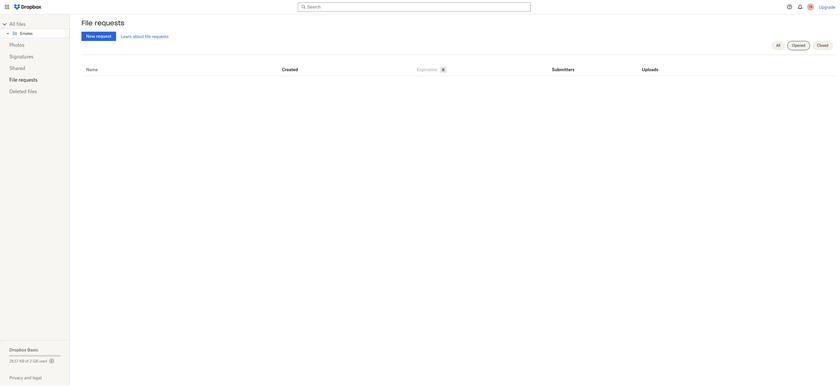 Task type: locate. For each thing, give the bounding box(es) containing it.
2 horizontal spatial requests
[[152, 34, 169, 39]]

shared link
[[9, 63, 61, 74]]

upgrade
[[819, 5, 835, 9]]

get more space image
[[48, 358, 55, 365]]

0 horizontal spatial all
[[9, 21, 15, 27]]

deleted files
[[9, 89, 37, 95]]

file down shared
[[9, 77, 17, 83]]

files inside the deleted files link
[[28, 89, 37, 95]]

1 vertical spatial files
[[28, 89, 37, 95]]

all files
[[9, 21, 26, 27]]

request
[[96, 34, 111, 39]]

new request
[[86, 34, 111, 39]]

all
[[9, 21, 15, 27], [776, 43, 781, 48]]

0 vertical spatial files
[[17, 21, 26, 27]]

all for all files
[[9, 21, 15, 27]]

emotes link
[[12, 30, 64, 37]]

2 vertical spatial requests
[[19, 77, 38, 83]]

1 vertical spatial file requests
[[9, 77, 38, 83]]

all files tree
[[1, 19, 70, 38]]

emotes
[[20, 31, 33, 36]]

1 vertical spatial all
[[776, 43, 781, 48]]

1 horizontal spatial all
[[776, 43, 781, 48]]

files for all files
[[17, 21, 26, 27]]

requests right the file
[[152, 34, 169, 39]]

all button
[[771, 41, 785, 50]]

all inside button
[[776, 43, 781, 48]]

2 column header from the left
[[642, 59, 665, 73]]

requests up request
[[95, 19, 124, 27]]

kb
[[19, 360, 24, 364]]

learn
[[121, 34, 132, 39]]

files down file requests link
[[28, 89, 37, 95]]

files
[[17, 21, 26, 27], [28, 89, 37, 95]]

file requests up request
[[81, 19, 124, 27]]

requests
[[95, 19, 124, 27], [152, 34, 169, 39], [19, 77, 38, 83]]

1 vertical spatial file
[[9, 77, 17, 83]]

Search in folder "Dropbox" text field
[[307, 4, 520, 10]]

requests up deleted files
[[19, 77, 38, 83]]

basic
[[27, 348, 38, 353]]

all left opened
[[776, 43, 781, 48]]

all inside "tree"
[[9, 21, 15, 27]]

created
[[282, 67, 298, 72]]

0 vertical spatial file requests
[[81, 19, 124, 27]]

row containing name
[[81, 57, 835, 76]]

privacy
[[9, 376, 23, 381]]

1 horizontal spatial file
[[81, 19, 93, 27]]

files up the emotes at left
[[17, 21, 26, 27]]

1 horizontal spatial files
[[28, 89, 37, 95]]

file requests
[[81, 19, 124, 27], [9, 77, 38, 83]]

dropbox basic
[[9, 348, 38, 353]]

0 vertical spatial file
[[81, 19, 93, 27]]

1 vertical spatial requests
[[152, 34, 169, 39]]

file up new
[[81, 19, 93, 27]]

0 vertical spatial requests
[[95, 19, 124, 27]]

tb button
[[806, 2, 815, 12]]

row
[[81, 57, 835, 76]]

signatures
[[9, 54, 33, 60]]

about
[[133, 34, 144, 39]]

28.57 kb of 2 gb used
[[9, 360, 47, 364]]

deleted
[[9, 89, 26, 95]]

all up 'photos'
[[9, 21, 15, 27]]

file
[[145, 34, 151, 39]]

column header
[[552, 59, 575, 73], [642, 59, 665, 73]]

0 vertical spatial all
[[9, 21, 15, 27]]

files inside all files link
[[17, 21, 26, 27]]

1 horizontal spatial file requests
[[81, 19, 124, 27]]

0 horizontal spatial files
[[17, 21, 26, 27]]

1 horizontal spatial column header
[[642, 59, 665, 73]]

legal
[[33, 376, 42, 381]]

global header element
[[0, 0, 840, 14]]

file
[[81, 19, 93, 27], [9, 77, 17, 83]]

0 horizontal spatial column header
[[552, 59, 575, 73]]

file requests up deleted files
[[9, 77, 38, 83]]

files for deleted files
[[28, 89, 37, 95]]



Task type: describe. For each thing, give the bounding box(es) containing it.
new
[[86, 34, 95, 39]]

opened button
[[788, 41, 810, 50]]

dropbox
[[9, 348, 26, 353]]

pro trial element
[[437, 66, 447, 73]]

privacy and legal link
[[9, 376, 70, 381]]

all files link
[[9, 19, 70, 29]]

new request button
[[81, 32, 116, 41]]

signatures link
[[9, 51, 61, 63]]

learn about file requests
[[121, 34, 169, 39]]

name
[[86, 67, 98, 72]]

2
[[30, 360, 32, 364]]

all for all
[[776, 43, 781, 48]]

0 horizontal spatial file
[[9, 77, 17, 83]]

deleted files link
[[9, 86, 61, 97]]

0 horizontal spatial requests
[[19, 77, 38, 83]]

1 column header from the left
[[552, 59, 575, 73]]

used
[[39, 360, 47, 364]]

and
[[24, 376, 31, 381]]

of
[[25, 360, 29, 364]]

upgrade link
[[819, 5, 835, 9]]

closed
[[817, 43, 828, 48]]

learn about file requests link
[[121, 34, 169, 39]]

0 horizontal spatial file requests
[[9, 77, 38, 83]]

created button
[[282, 66, 298, 73]]

28.57
[[9, 360, 18, 364]]

opened
[[792, 43, 805, 48]]

dropbox logo - go to the homepage image
[[12, 2, 43, 12]]

1 horizontal spatial requests
[[95, 19, 124, 27]]

photos link
[[9, 39, 61, 51]]

tb
[[809, 5, 812, 9]]

shared
[[9, 65, 25, 71]]

file requests link
[[9, 74, 61, 86]]

closed button
[[812, 41, 833, 50]]

privacy and legal
[[9, 376, 42, 381]]

photos
[[9, 42, 24, 48]]

gb
[[33, 360, 38, 364]]



Task type: vqa. For each thing, say whether or not it's contained in the screenshot.
Signatures
yes



